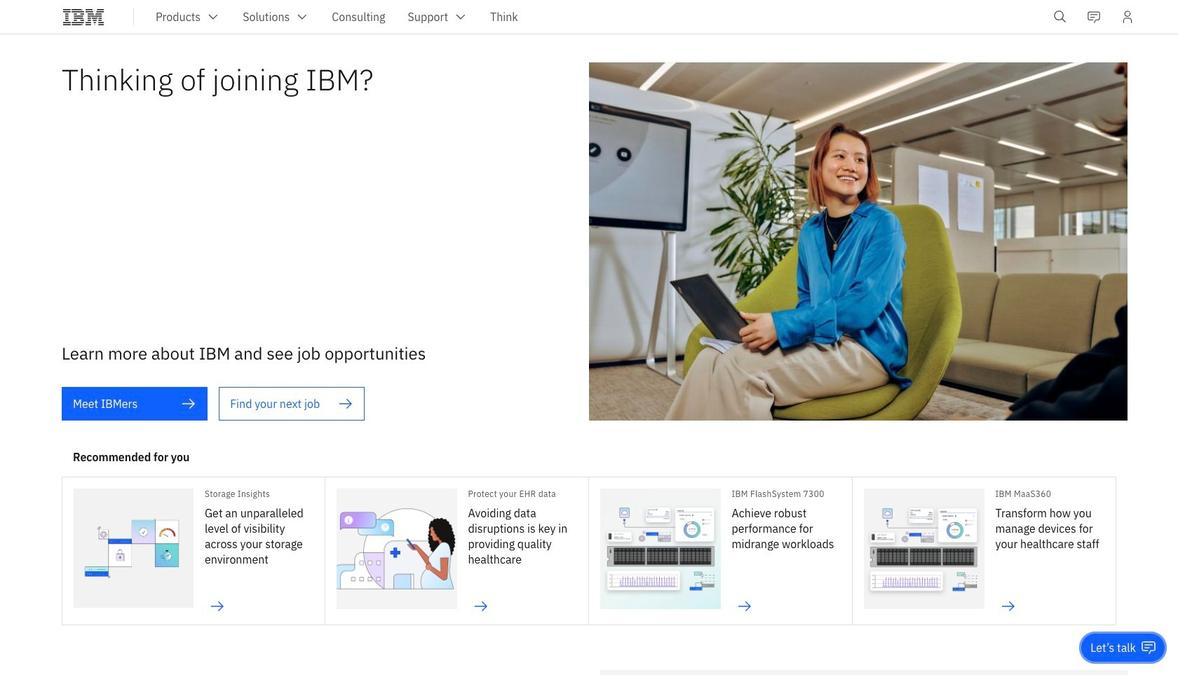 Task type: describe. For each thing, give the bounding box(es) containing it.
let's talk element
[[1091, 640, 1136, 656]]



